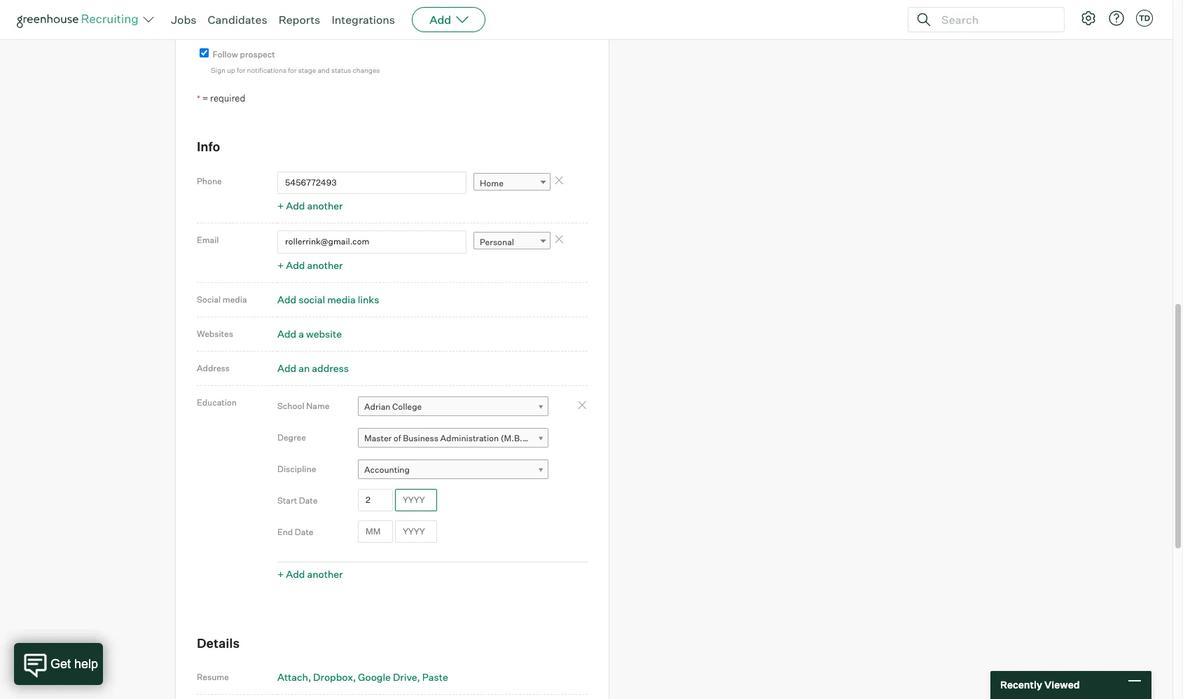 Task type: describe. For each thing, give the bounding box(es) containing it.
dropbox link
[[313, 672, 356, 684]]

Follow prospect checkbox
[[200, 48, 209, 57]]

phone
[[197, 176, 222, 186]]

accounting
[[364, 464, 410, 475]]

education element
[[278, 390, 588, 584]]

adrian college link
[[358, 396, 549, 417]]

address
[[312, 362, 349, 374]]

yyyy text field for start date
[[395, 489, 437, 512]]

+ add another for email
[[278, 259, 343, 271]]

add a website link
[[278, 328, 342, 340]]

follow prospect
[[213, 49, 275, 59]]

+ for phone
[[278, 200, 284, 212]]

school
[[278, 401, 305, 411]]

a
[[299, 328, 304, 340]]

personal link
[[474, 232, 551, 253]]

Search text field
[[939, 9, 1052, 30]]

college
[[393, 401, 422, 412]]

notifications
[[247, 66, 287, 75]]

master
[[364, 433, 392, 443]]

resume
[[197, 672, 229, 683]]

reports
[[279, 13, 321, 27]]

changes
[[353, 66, 380, 75]]

dropbox
[[313, 672, 353, 684]]

yyyy text field for end date
[[395, 521, 437, 543]]

2 years experience
[[214, 11, 294, 22]]

google
[[358, 672, 391, 684]]

viewed
[[1045, 679, 1081, 691]]

end date
[[278, 527, 314, 537]]

another for personal
[[307, 259, 343, 271]]

+ add another link for education
[[278, 568, 343, 580]]

1 for from the left
[[237, 66, 246, 75]]

sign
[[211, 66, 226, 75]]

add social media links
[[278, 293, 380, 305]]

add inside education element
[[286, 568, 305, 580]]

sign up for notifications for stage and status changes
[[211, 66, 380, 75]]

name
[[306, 401, 330, 411]]

0 horizontal spatial media
[[223, 294, 247, 305]]

status
[[331, 66, 351, 75]]

recently
[[1001, 679, 1043, 691]]

candidates link
[[208, 13, 268, 27]]

date for end date
[[295, 527, 314, 537]]

up
[[227, 66, 235, 75]]

attach link
[[278, 672, 311, 684]]

jobs
[[171, 13, 197, 27]]

candidates
[[208, 13, 268, 27]]

date for start date
[[299, 495, 318, 506]]

master of business administration (m.b.a.)
[[364, 433, 535, 443]]

adrian
[[364, 401, 391, 412]]

1 horizontal spatial media
[[327, 293, 356, 305]]

td button
[[1134, 7, 1157, 29]]

paste
[[422, 672, 448, 684]]

start date
[[278, 495, 318, 506]]

business
[[403, 433, 439, 443]]

degree
[[278, 432, 306, 443]]

home link
[[474, 173, 551, 194]]

+ for education
[[278, 568, 284, 580]]

+ for email
[[278, 259, 284, 271]]

2
[[214, 11, 220, 22]]

* = required
[[197, 92, 246, 104]]

address
[[197, 363, 230, 373]]

jobs link
[[171, 13, 197, 27]]

td
[[1140, 13, 1151, 23]]



Task type: vqa. For each thing, say whether or not it's contained in the screenshot.
10% on the top right
no



Task type: locate. For each thing, give the bounding box(es) containing it.
1 vertical spatial + add another link
[[278, 259, 343, 271]]

add button
[[412, 7, 486, 32]]

school name
[[278, 401, 330, 411]]

for right up
[[237, 66, 246, 75]]

2 + from the top
[[278, 259, 284, 271]]

accounting link
[[358, 459, 549, 480]]

0 vertical spatial another
[[307, 200, 343, 212]]

links
[[358, 293, 380, 305]]

integrations
[[332, 13, 395, 27]]

mm text field for end date
[[358, 521, 393, 543]]

1 vertical spatial mm text field
[[358, 521, 393, 543]]

prospect
[[240, 49, 275, 59]]

0 vertical spatial mm text field
[[358, 489, 393, 512]]

mm text field for start date
[[358, 489, 393, 512]]

media
[[327, 293, 356, 305], [223, 294, 247, 305]]

google drive link
[[358, 672, 420, 684]]

add an address
[[278, 362, 349, 374]]

0 vertical spatial yyyy text field
[[395, 489, 437, 512]]

website
[[306, 328, 342, 340]]

integrations link
[[332, 13, 395, 27]]

social media
[[197, 294, 247, 305]]

=
[[202, 92, 208, 104]]

paste link
[[422, 672, 448, 684]]

media right social
[[223, 294, 247, 305]]

add
[[430, 13, 452, 27], [286, 200, 305, 212], [286, 259, 305, 271], [278, 293, 297, 305], [278, 328, 297, 340], [278, 362, 297, 374], [286, 568, 305, 580]]

+ add another for education
[[278, 568, 343, 580]]

for left stage
[[288, 66, 297, 75]]

details
[[197, 636, 240, 651]]

discipline
[[278, 464, 316, 474]]

add an address link
[[278, 362, 349, 374]]

3 + from the top
[[278, 568, 284, 580]]

add a website
[[278, 328, 342, 340]]

for
[[237, 66, 246, 75], [288, 66, 297, 75]]

1 + add another from the top
[[278, 200, 343, 212]]

social
[[299, 293, 325, 305]]

2 vertical spatial + add another
[[278, 568, 343, 580]]

another inside education element
[[307, 568, 343, 580]]

+ add another link for email
[[278, 259, 343, 271]]

education
[[197, 397, 237, 408]]

1 another from the top
[[307, 200, 343, 212]]

years
[[222, 11, 245, 22]]

None text field
[[278, 231, 467, 253]]

stage
[[298, 66, 316, 75]]

MM text field
[[358, 489, 393, 512], [358, 521, 393, 543]]

1 vertical spatial +
[[278, 259, 284, 271]]

2 + add another from the top
[[278, 259, 343, 271]]

+ add another
[[278, 200, 343, 212], [278, 259, 343, 271], [278, 568, 343, 580]]

add inside popup button
[[430, 13, 452, 27]]

+
[[278, 200, 284, 212], [278, 259, 284, 271], [278, 568, 284, 580]]

administration
[[441, 433, 499, 443]]

1 mm text field from the top
[[358, 489, 393, 512]]

websites
[[197, 328, 233, 339]]

email
[[197, 235, 219, 245]]

home
[[480, 178, 504, 189]]

greenhouse recruiting image
[[17, 11, 143, 28]]

1 vertical spatial yyyy text field
[[395, 521, 437, 543]]

2 + add another link from the top
[[278, 259, 343, 271]]

1 horizontal spatial for
[[288, 66, 297, 75]]

YYYY text field
[[395, 489, 437, 512], [395, 521, 437, 543]]

social
[[197, 294, 221, 305]]

another
[[307, 200, 343, 212], [307, 259, 343, 271], [307, 568, 343, 580]]

0 vertical spatial +
[[278, 200, 284, 212]]

follow
[[213, 49, 238, 59]]

1 + from the top
[[278, 200, 284, 212]]

another for home
[[307, 200, 343, 212]]

2 vertical spatial +
[[278, 568, 284, 580]]

1 vertical spatial another
[[307, 259, 343, 271]]

personal
[[480, 237, 514, 248]]

+ inside education element
[[278, 568, 284, 580]]

date
[[299, 495, 318, 506], [295, 527, 314, 537]]

2 yyyy text field from the top
[[395, 521, 437, 543]]

2 for from the left
[[288, 66, 297, 75]]

2 vertical spatial + add another link
[[278, 568, 343, 580]]

1 yyyy text field from the top
[[395, 489, 437, 512]]

drive
[[393, 672, 417, 684]]

recently viewed
[[1001, 679, 1081, 691]]

+ add another inside education element
[[278, 568, 343, 580]]

reports link
[[279, 13, 321, 27]]

1 vertical spatial + add another
[[278, 259, 343, 271]]

attach dropbox google drive paste
[[278, 672, 448, 684]]

td button
[[1137, 10, 1154, 27]]

0 vertical spatial + add another link
[[278, 200, 343, 212]]

configure image
[[1081, 10, 1098, 27]]

3 another from the top
[[307, 568, 343, 580]]

1 + add another link from the top
[[278, 200, 343, 212]]

date right "end"
[[295, 527, 314, 537]]

*
[[197, 93, 200, 104]]

and
[[318, 66, 330, 75]]

+ add another for phone
[[278, 200, 343, 212]]

+ add another link for phone
[[278, 200, 343, 212]]

date right start in the bottom of the page
[[299, 495, 318, 506]]

0 vertical spatial + add another
[[278, 200, 343, 212]]

start
[[278, 495, 297, 506]]

1 vertical spatial date
[[295, 527, 314, 537]]

+ add another link
[[278, 200, 343, 212], [278, 259, 343, 271], [278, 568, 343, 580]]

2 another from the top
[[307, 259, 343, 271]]

media left links
[[327, 293, 356, 305]]

2 vertical spatial another
[[307, 568, 343, 580]]

3 + add another from the top
[[278, 568, 343, 580]]

0 horizontal spatial for
[[237, 66, 246, 75]]

add social media links link
[[278, 293, 380, 305]]

info
[[197, 139, 220, 154]]

None text field
[[298, 8, 312, 31], [278, 172, 467, 194], [298, 8, 312, 31], [278, 172, 467, 194]]

(m.b.a.)
[[501, 433, 535, 443]]

required
[[210, 92, 246, 104]]

2 mm text field from the top
[[358, 521, 393, 543]]

master of business administration (m.b.a.) link
[[358, 428, 549, 448]]

0 vertical spatial date
[[299, 495, 318, 506]]

attach
[[278, 672, 308, 684]]

experience
[[247, 11, 294, 22]]

3 + add another link from the top
[[278, 568, 343, 580]]

of
[[394, 433, 401, 443]]

an
[[299, 362, 310, 374]]

end
[[278, 527, 293, 537]]

+ add another link inside education element
[[278, 568, 343, 580]]

adrian college
[[364, 401, 422, 412]]



